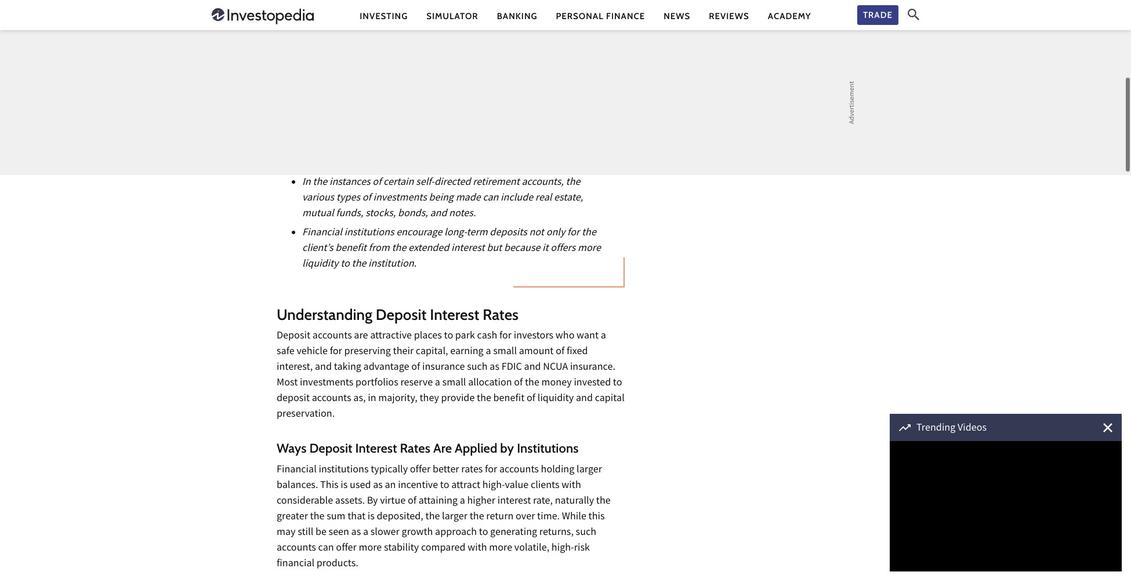 Task type: describe. For each thing, give the bounding box(es) containing it.
a right reserve
[[435, 376, 440, 391]]

deposit
[[277, 391, 310, 407]]

0 vertical spatial small
[[493, 344, 517, 360]]

an
[[385, 478, 396, 494]]

balances.
[[277, 478, 318, 494]]

directed
[[435, 175, 471, 190]]

interest for ways
[[356, 441, 397, 456]]

deposit for ways
[[310, 441, 353, 456]]

who
[[556, 329, 575, 344]]

finance
[[606, 11, 645, 21]]

the left money
[[525, 376, 540, 391]]

institutions
[[517, 441, 579, 456]]

banking
[[497, 11, 538, 21]]

a left higher
[[460, 494, 465, 510]]

still
[[298, 525, 314, 541]]

trade link
[[858, 5, 899, 25]]

0 vertical spatial offer
[[410, 463, 431, 478]]

attaining
[[419, 494, 458, 510]]

advantage
[[364, 360, 409, 376]]

financial inside "financial institutions typically offer better rates for accounts holding larger balances. this is used as an incentive to attract high-value clients with considerable assets. by virtue of attaining a higher interest rate, naturally the greater the sum that is deposited, the larger the return over time. while this may still be seen as a slower growth approach to generating returns, such accounts can offer more stability compared with more volatile, high-risk financial products."
[[277, 463, 317, 478]]

accounts down greater
[[277, 541, 316, 557]]

types
[[337, 190, 360, 206]]

bonds,
[[398, 206, 428, 222]]

0 vertical spatial larger
[[577, 463, 602, 478]]

1 vertical spatial deposit
[[277, 329, 311, 344]]

return
[[487, 510, 514, 525]]

seen
[[329, 525, 349, 541]]

allocation
[[468, 376, 512, 391]]

ways
[[277, 441, 307, 456]]

preserving
[[344, 344, 391, 360]]

the right from
[[392, 241, 406, 257]]

such inside understanding deposit interest rates deposit accounts are attractive places to park cash for investors who want a safe vehicle for preserving their capital, earning a small amount of fixed interest, and taking advantage of insurance such as fdic and ncua insurance. most investments portfolios reserve a small allocation of the money invested to deposit accounts as, in majority, they provide the benefit of liquidity and capital preservation.
[[467, 360, 488, 376]]

of left insurance
[[412, 360, 420, 376]]

rates
[[462, 463, 483, 478]]

2 vertical spatial and
[[576, 391, 593, 407]]

investments inside the in the instances of certain self-directed retirement accounts, the various types of investments being made can include real estate, mutual funds, stocks, bonds, and notes. financial institutions encourage long-term deposits not only for the client's benefit from the extended interest but because it offers more liquidity to the institution.
[[373, 190, 427, 206]]

growth
[[402, 525, 433, 541]]

of left certain
[[373, 175, 382, 190]]

stability
[[384, 541, 419, 557]]

term
[[467, 225, 488, 241]]

may
[[277, 525, 296, 541]]

videos
[[958, 421, 987, 437]]

used
[[350, 478, 371, 494]]

be
[[316, 525, 327, 541]]

academy link
[[768, 10, 812, 22]]

amount
[[519, 344, 554, 360]]

client's
[[302, 241, 333, 257]]

news link
[[664, 10, 691, 22]]

extended
[[409, 241, 449, 257]]

retirement
[[473, 175, 520, 190]]

understanding
[[277, 305, 373, 324]]

returns,
[[540, 525, 574, 541]]

to left park
[[444, 329, 453, 344]]

to left attract
[[440, 478, 450, 494]]

key
[[288, 23, 306, 34]]

made
[[456, 190, 481, 206]]

stocks,
[[366, 206, 396, 222]]

investing
[[360, 11, 408, 21]]

personal
[[556, 11, 604, 21]]

for right cash
[[500, 329, 512, 344]]

are
[[434, 441, 452, 456]]

the left sum
[[310, 510, 325, 525]]

typically
[[371, 463, 408, 478]]

risk
[[574, 541, 590, 557]]

interest inside "financial institutions typically offer better rates for accounts holding larger balances. this is used as an incentive to attract high-value clients with considerable assets. by virtue of attaining a higher interest rate, naturally the greater the sum that is deposited, the larger the return over time. while this may still be seen as a slower growth approach to generating returns, such accounts can offer more stability compared with more volatile, high-risk financial products."
[[498, 494, 531, 510]]

places
[[414, 329, 442, 344]]

0 vertical spatial as
[[373, 478, 383, 494]]

a right want
[[601, 329, 606, 344]]

value
[[505, 478, 529, 494]]

that
[[348, 510, 366, 525]]

accounts down by
[[500, 463, 539, 478]]

liquidity inside understanding deposit interest rates deposit accounts are attractive places to park cash for investors who want a safe vehicle for preserving their capital, earning a small amount of fixed interest, and taking advantage of insurance such as fdic and ncua insurance. most investments portfolios reserve a small allocation of the money invested to deposit accounts as, in majority, they provide the benefit of liquidity and capital preservation.
[[538, 391, 574, 407]]

mutual
[[302, 206, 334, 222]]

search image
[[908, 9, 920, 20]]

the right provide
[[477, 391, 492, 407]]

simulator
[[427, 11, 479, 21]]

their
[[393, 344, 414, 360]]

park
[[455, 329, 475, 344]]

generating
[[490, 525, 538, 541]]

1 vertical spatial small
[[443, 376, 466, 391]]

preservation.
[[277, 407, 335, 423]]

volatile,
[[515, 541, 550, 557]]

for inside "financial institutions typically offer better rates for accounts holding larger balances. this is used as an incentive to attract high-value clients with considerable assets. by virtue of attaining a higher interest rate, naturally the greater the sum that is deposited, the larger the return over time. while this may still be seen as a slower growth approach to generating returns, such accounts can offer more stability compared with more volatile, high-risk financial products."
[[485, 463, 498, 478]]

attractive
[[370, 329, 412, 344]]

advertisement element
[[284, 30, 847, 175]]

liquidity inside the in the instances of certain self-directed retirement accounts, the various types of investments being made can include real estate, mutual funds, stocks, bonds, and notes. financial institutions encourage long-term deposits not only for the client's benefit from the extended interest but because it offers more liquidity to the institution.
[[302, 257, 339, 272]]

insurance
[[422, 360, 465, 376]]

news
[[664, 11, 691, 21]]

benefit inside the in the instances of certain self-directed retirement accounts, the various types of investments being made can include real estate, mutual funds, stocks, bonds, and notes. financial institutions encourage long-term deposits not only for the client's benefit from the extended interest but because it offers more liquidity to the institution.
[[336, 241, 367, 257]]

are
[[354, 329, 368, 344]]

simulator link
[[427, 10, 479, 22]]

provide
[[441, 391, 475, 407]]

and inside the in the instances of certain self-directed retirement accounts, the various types of investments being made can include real estate, mutual funds, stocks, bonds, and notes. financial institutions encourage long-term deposits not only for the client's benefit from the extended interest but because it offers more liquidity to the institution.
[[430, 206, 447, 222]]

considerable
[[277, 494, 333, 510]]

of left money
[[527, 391, 536, 407]]

1 horizontal spatial high-
[[552, 541, 574, 557]]

personal finance
[[556, 11, 645, 21]]

reviews link
[[709, 10, 750, 22]]

trending videos
[[917, 421, 987, 437]]

by
[[500, 441, 514, 456]]

compared
[[421, 541, 466, 557]]

0 horizontal spatial offer
[[336, 541, 357, 557]]

include
[[501, 190, 533, 206]]

offers
[[551, 241, 576, 257]]

investopedia homepage image
[[212, 7, 314, 26]]

cash
[[477, 329, 498, 344]]

fixed
[[567, 344, 588, 360]]

as,
[[354, 391, 366, 407]]

1 horizontal spatial more
[[489, 541, 513, 557]]

interest inside the in the instances of certain self-directed retirement accounts, the various types of investments being made can include real estate, mutual funds, stocks, bonds, and notes. financial institutions encourage long-term deposits not only for the client's benefit from the extended interest but because it offers more liquidity to the institution.
[[451, 241, 485, 257]]

safe
[[277, 344, 295, 360]]

can inside the in the instances of certain self-directed retirement accounts, the various types of investments being made can include real estate, mutual funds, stocks, bonds, and notes. financial institutions encourage long-term deposits not only for the client's benefit from the extended interest but because it offers more liquidity to the institution.
[[483, 190, 499, 206]]

investing link
[[360, 10, 408, 22]]

financial institutions typically offer better rates for accounts holding larger balances. this is used as an incentive to attract high-value clients with considerable assets. by virtue of attaining a higher interest rate, naturally the greater the sum that is deposited, the larger the return over time. while this may still be seen as a slower growth approach to generating returns, such accounts can offer more stability compared with more volatile, high-risk financial products.
[[277, 463, 611, 572]]

deposited,
[[377, 510, 424, 525]]

in the instances of certain self-directed retirement accounts, the various types of investments being made can include real estate, mutual funds, stocks, bonds, and notes. financial institutions encourage long-term deposits not only for the client's benefit from the extended interest but because it offers more liquidity to the institution.
[[302, 175, 601, 272]]

capital,
[[416, 344, 448, 360]]

institution.
[[369, 257, 417, 272]]

because
[[504, 241, 541, 257]]

better
[[433, 463, 459, 478]]



Task type: locate. For each thing, give the bounding box(es) containing it.
but
[[487, 241, 502, 257]]

1 horizontal spatial rates
[[483, 305, 519, 324]]

and
[[430, 206, 447, 222], [315, 360, 332, 376], [576, 391, 593, 407]]

0 horizontal spatial interest
[[451, 241, 485, 257]]

self-
[[416, 175, 435, 190]]

notes.
[[449, 206, 476, 222]]

video player application
[[890, 442, 1122, 572]]

time.
[[537, 510, 560, 525]]

deposit for understanding
[[376, 305, 427, 324]]

interest up park
[[430, 305, 480, 324]]

rates inside understanding deposit interest rates deposit accounts are attractive places to park cash for investors who want a safe vehicle for preserving their capital, earning a small amount of fixed interest, and taking advantage of insurance such as fdic and ncua insurance. most investments portfolios reserve a small allocation of the money invested to deposit accounts as, in majority, they provide the benefit of liquidity and capital preservation.
[[483, 305, 519, 324]]

1 horizontal spatial investments
[[373, 190, 427, 206]]

to
[[341, 257, 350, 272], [444, 329, 453, 344], [613, 376, 622, 391], [440, 478, 450, 494], [479, 525, 488, 541]]

trade
[[864, 10, 893, 20]]

of left fixed
[[556, 344, 565, 360]]

this
[[320, 478, 339, 494]]

a
[[601, 329, 606, 344], [486, 344, 491, 360], [435, 376, 440, 391], [460, 494, 465, 510], [363, 525, 369, 541]]

holding
[[541, 463, 575, 478]]

1 horizontal spatial interest
[[430, 305, 480, 324]]

attract
[[452, 478, 481, 494]]

0 vertical spatial and
[[430, 206, 447, 222]]

and left taking
[[315, 360, 332, 376]]

1 vertical spatial and
[[315, 360, 332, 376]]

1 horizontal spatial and
[[430, 206, 447, 222]]

over
[[516, 510, 535, 525]]

the left return
[[470, 510, 484, 525]]

of right the allocation
[[514, 376, 523, 391]]

of
[[373, 175, 382, 190], [363, 190, 371, 206], [556, 344, 565, 360], [412, 360, 420, 376], [514, 376, 523, 391], [527, 391, 536, 407], [408, 494, 417, 510]]

rates
[[483, 305, 519, 324], [400, 441, 431, 456]]

is right that
[[368, 510, 375, 525]]

for right the rates
[[485, 463, 498, 478]]

deposit up interest,
[[277, 329, 311, 344]]

1 vertical spatial institutions
[[319, 463, 369, 478]]

1 vertical spatial larger
[[442, 510, 468, 525]]

sum
[[327, 510, 346, 525]]

1 horizontal spatial can
[[483, 190, 499, 206]]

rates for understanding
[[483, 305, 519, 324]]

1 horizontal spatial is
[[368, 510, 375, 525]]

to right invested
[[613, 376, 622, 391]]

the right deposited,
[[426, 510, 440, 525]]

products.
[[317, 557, 359, 572]]

for right only
[[568, 225, 580, 241]]

not
[[530, 225, 544, 241]]

liquidity up the 'understanding'
[[302, 257, 339, 272]]

slower
[[371, 525, 400, 541]]

deposit up attractive on the bottom left of page
[[376, 305, 427, 324]]

higher
[[467, 494, 496, 510]]

interest inside understanding deposit interest rates deposit accounts are attractive places to park cash for investors who want a safe vehicle for preserving their capital, earning a small amount of fixed interest, and taking advantage of insurance such as fdic and ncua insurance. most investments portfolios reserve a small allocation of the money invested to deposit accounts as, in majority, they provide the benefit of liquidity and capital preservation.
[[430, 305, 480, 324]]

for right vehicle
[[330, 344, 342, 360]]

1 vertical spatial such
[[576, 525, 597, 541]]

trending image
[[900, 425, 911, 431]]

long-
[[445, 225, 467, 241]]

as
[[373, 478, 383, 494], [351, 525, 361, 541]]

0 horizontal spatial investments
[[300, 376, 354, 391]]

is right 'this'
[[341, 478, 348, 494]]

0 horizontal spatial larger
[[442, 510, 468, 525]]

the right naturally
[[596, 494, 611, 510]]

interest for understanding
[[430, 305, 480, 324]]

with
[[562, 478, 581, 494], [468, 541, 487, 557]]

1 horizontal spatial such
[[576, 525, 597, 541]]

deposit
[[376, 305, 427, 324], [277, 329, 311, 344], [310, 441, 353, 456]]

small right they
[[443, 376, 466, 391]]

0 vertical spatial institutions
[[344, 225, 394, 241]]

high-
[[483, 478, 505, 494], [552, 541, 574, 557]]

1 vertical spatial financial
[[277, 463, 317, 478]]

virtue
[[380, 494, 406, 510]]

more left "stability" in the left bottom of the page
[[359, 541, 382, 557]]

1 vertical spatial rates
[[400, 441, 431, 456]]

ways deposit interest rates are applied by institutions
[[277, 441, 579, 456]]

certain
[[384, 175, 414, 190]]

1 vertical spatial liquidity
[[538, 391, 574, 407]]

encourage
[[396, 225, 442, 241]]

1 vertical spatial with
[[468, 541, 487, 557]]

investments inside understanding deposit interest rates deposit accounts are attractive places to park cash for investors who want a safe vehicle for preserving their capital, earning a small amount of fixed interest, and taking advantage of insurance such as fdic and ncua insurance. most investments portfolios reserve a small allocation of the money invested to deposit accounts as, in majority, they provide the benefit of liquidity and capital preservation.
[[300, 376, 354, 391]]

0 horizontal spatial liquidity
[[302, 257, 339, 272]]

taking
[[334, 360, 362, 376]]

trending
[[917, 421, 956, 437]]

high- right volatile,
[[552, 541, 574, 557]]

benefit left from
[[336, 241, 367, 257]]

they
[[420, 391, 439, 407]]

financial down mutual
[[302, 225, 342, 241]]

1 horizontal spatial as
[[373, 478, 383, 494]]

small left amount
[[493, 344, 517, 360]]

in
[[302, 175, 311, 190]]

of inside "financial institutions typically offer better rates for accounts holding larger balances. this is used as an incentive to attract high-value clients with considerable assets. by virtue of attaining a higher interest rate, naturally the greater the sum that is deposited, the larger the return over time. while this may still be seen as a slower growth approach to generating returns, such accounts can offer more stability compared with more volatile, high-risk financial products."
[[408, 494, 417, 510]]

this
[[589, 510, 605, 525]]

0 vertical spatial is
[[341, 478, 348, 494]]

investments down vehicle
[[300, 376, 354, 391]]

such right returns,
[[576, 525, 597, 541]]

such inside "financial institutions typically offer better rates for accounts holding larger balances. this is used as an incentive to attract high-value clients with considerable assets. by virtue of attaining a higher interest rate, naturally the greater the sum that is deposited, the larger the return over time. while this may still be seen as a slower growth approach to generating returns, such accounts can offer more stability compared with more volatile, high-risk financial products."
[[576, 525, 597, 541]]

the
[[313, 175, 327, 190], [566, 175, 581, 190], [582, 225, 597, 241], [392, 241, 406, 257], [352, 257, 366, 272], [525, 376, 540, 391], [477, 391, 492, 407], [596, 494, 611, 510], [310, 510, 325, 525], [426, 510, 440, 525], [470, 510, 484, 525]]

to right "client's"
[[341, 257, 350, 272]]

the right accounts,
[[566, 175, 581, 190]]

benefit inside understanding deposit interest rates deposit accounts are attractive places to park cash for investors who want a safe vehicle for preserving their capital, earning a small amount of fixed interest, and taking advantage of insurance such as fdic and ncua insurance. most investments portfolios reserve a small allocation of the money invested to deposit accounts as, in majority, they provide the benefit of liquidity and capital preservation.
[[494, 391, 525, 407]]

can right made
[[483, 190, 499, 206]]

interest
[[430, 305, 480, 324], [356, 441, 397, 456]]

rates for ways
[[400, 441, 431, 456]]

and left notes.
[[430, 206, 447, 222]]

as fdic and ncua insurance.
[[490, 360, 616, 376]]

1 horizontal spatial liquidity
[[538, 391, 574, 407]]

it
[[543, 241, 549, 257]]

0 horizontal spatial and
[[315, 360, 332, 376]]

as right seen on the bottom left of page
[[351, 525, 361, 541]]

investments up encourage
[[373, 190, 427, 206]]

incentive
[[398, 478, 438, 494]]

such down cash
[[467, 360, 488, 376]]

0 vertical spatial such
[[467, 360, 488, 376]]

1 vertical spatial as
[[351, 525, 361, 541]]

0 vertical spatial interest
[[430, 305, 480, 324]]

most
[[277, 376, 298, 391]]

1 horizontal spatial benefit
[[494, 391, 525, 407]]

0 horizontal spatial as
[[351, 525, 361, 541]]

portfolios
[[356, 376, 399, 391]]

0 horizontal spatial interest
[[356, 441, 397, 456]]

the right offers
[[582, 225, 597, 241]]

by
[[367, 494, 378, 510]]

2 horizontal spatial more
[[578, 241, 601, 257]]

more left volatile,
[[489, 541, 513, 557]]

deposit up 'this'
[[310, 441, 353, 456]]

more
[[578, 241, 601, 257], [359, 541, 382, 557], [489, 541, 513, 557]]

offer down "ways deposit interest rates are applied by institutions"
[[410, 463, 431, 478]]

1 horizontal spatial with
[[562, 478, 581, 494]]

0 horizontal spatial such
[[467, 360, 488, 376]]

accounts
[[313, 329, 352, 344], [312, 391, 351, 407], [500, 463, 539, 478], [277, 541, 316, 557]]

0 horizontal spatial small
[[443, 376, 466, 391]]

1 horizontal spatial small
[[493, 344, 517, 360]]

0 vertical spatial with
[[562, 478, 581, 494]]

1 horizontal spatial interest
[[498, 494, 531, 510]]

capital
[[595, 391, 625, 407]]

institutions inside "financial institutions typically offer better rates for accounts holding larger balances. this is used as an incentive to attract high-value clients with considerable assets. by virtue of attaining a higher interest rate, naturally the greater the sum that is deposited, the larger the return over time. while this may still be seen as a slower growth approach to generating returns, such accounts can offer more stability compared with more volatile, high-risk financial products."
[[319, 463, 369, 478]]

with right compared
[[468, 541, 487, 557]]

interest left rate,
[[498, 494, 531, 510]]

more inside the in the instances of certain self-directed retirement accounts, the various types of investments being made can include real estate, mutual funds, stocks, bonds, and notes. financial institutions encourage long-term deposits not only for the client's benefit from the extended interest but because it offers more liquidity to the institution.
[[578, 241, 601, 257]]

0 horizontal spatial high-
[[483, 478, 505, 494]]

more right offers
[[578, 241, 601, 257]]

high- right attract
[[483, 478, 505, 494]]

the right "in"
[[313, 175, 327, 190]]

1 horizontal spatial offer
[[410, 463, 431, 478]]

key takeaways
[[288, 23, 364, 34]]

interest
[[451, 241, 485, 257], [498, 494, 531, 510]]

and left 'capital'
[[576, 391, 593, 407]]

as left an
[[373, 478, 383, 494]]

financial
[[277, 557, 315, 572]]

of right types
[[363, 190, 371, 206]]

real
[[536, 190, 552, 206]]

1 vertical spatial can
[[318, 541, 334, 557]]

0 vertical spatial investments
[[373, 190, 427, 206]]

2 horizontal spatial and
[[576, 391, 593, 407]]

0 vertical spatial interest
[[451, 241, 485, 257]]

2 vertical spatial deposit
[[310, 441, 353, 456]]

money
[[542, 376, 572, 391]]

1 vertical spatial interest
[[356, 441, 397, 456]]

benefit up by
[[494, 391, 525, 407]]

interest,
[[277, 360, 313, 376]]

0 vertical spatial financial
[[302, 225, 342, 241]]

a left 'slower'
[[363, 525, 369, 541]]

banking link
[[497, 10, 538, 22]]

0 horizontal spatial rates
[[400, 441, 431, 456]]

larger down attract
[[442, 510, 468, 525]]

academy
[[768, 11, 812, 21]]

1 vertical spatial high-
[[552, 541, 574, 557]]

liquidity down as fdic and ncua insurance.
[[538, 391, 574, 407]]

takeaways
[[309, 23, 364, 34]]

0 vertical spatial liquidity
[[302, 257, 339, 272]]

can right still on the left of page
[[318, 541, 334, 557]]

approach
[[435, 525, 477, 541]]

instances
[[330, 175, 371, 190]]

interest up typically
[[356, 441, 397, 456]]

institutions up assets. in the left of the page
[[319, 463, 369, 478]]

1 vertical spatial interest
[[498, 494, 531, 510]]

of right virtue
[[408, 494, 417, 510]]

1 horizontal spatial larger
[[577, 463, 602, 478]]

with right 'clients'
[[562, 478, 581, 494]]

to inside the in the instances of certain self-directed retirement accounts, the various types of investments being made can include real estate, mutual funds, stocks, bonds, and notes. financial institutions encourage long-term deposits not only for the client's benefit from the extended interest but because it offers more liquidity to the institution.
[[341, 257, 350, 272]]

0 vertical spatial rates
[[483, 305, 519, 324]]

0 horizontal spatial benefit
[[336, 241, 367, 257]]

accounts down the 'understanding'
[[313, 329, 352, 344]]

1 vertical spatial is
[[368, 510, 375, 525]]

such
[[467, 360, 488, 376], [576, 525, 597, 541]]

earning
[[450, 344, 484, 360]]

0 vertical spatial can
[[483, 190, 499, 206]]

offer right be
[[336, 541, 357, 557]]

clients
[[531, 478, 560, 494]]

0 horizontal spatial more
[[359, 541, 382, 557]]

1 vertical spatial investments
[[300, 376, 354, 391]]

funds,
[[336, 206, 364, 222]]

the left from
[[352, 257, 366, 272]]

financial inside the in the instances of certain self-directed retirement accounts, the various types of investments being made can include real estate, mutual funds, stocks, bonds, and notes. financial institutions encourage long-term deposits not only for the client's benefit from the extended interest but because it offers more liquidity to the institution.
[[302, 225, 342, 241]]

for inside the in the instances of certain self-directed retirement accounts, the various types of investments being made can include real estate, mutual funds, stocks, bonds, and notes. financial institutions encourage long-term deposits not only for the client's benefit from the extended interest but because it offers more liquidity to the institution.
[[568, 225, 580, 241]]

a right earning
[[486, 344, 491, 360]]

can inside "financial institutions typically offer better rates for accounts holding larger balances. this is used as an incentive to attract high-value clients with considerable assets. by virtue of attaining a higher interest rate, naturally the greater the sum that is deposited, the larger the return over time. while this may still be seen as a slower growth approach to generating returns, such accounts can offer more stability compared with more volatile, high-risk financial products."
[[318, 541, 334, 557]]

0 vertical spatial high-
[[483, 478, 505, 494]]

accounts left as,
[[312, 391, 351, 407]]

0 vertical spatial benefit
[[336, 241, 367, 257]]

close image
[[1104, 423, 1113, 433]]

0 horizontal spatial can
[[318, 541, 334, 557]]

investors
[[514, 329, 554, 344]]

institutions down stocks, on the left of the page
[[344, 225, 394, 241]]

interest left but
[[451, 241, 485, 257]]

rates up cash
[[483, 305, 519, 324]]

0 horizontal spatial is
[[341, 478, 348, 494]]

larger right holding
[[577, 463, 602, 478]]

1 vertical spatial offer
[[336, 541, 357, 557]]

financial down ways
[[277, 463, 317, 478]]

0 horizontal spatial with
[[468, 541, 487, 557]]

financial
[[302, 225, 342, 241], [277, 463, 317, 478]]

accounts,
[[522, 175, 564, 190]]

0 vertical spatial deposit
[[376, 305, 427, 324]]

for
[[568, 225, 580, 241], [500, 329, 512, 344], [330, 344, 342, 360], [485, 463, 498, 478]]

institutions inside the in the instances of certain self-directed retirement accounts, the various types of investments being made can include real estate, mutual funds, stocks, bonds, and notes. financial institutions encourage long-term deposits not only for the client's benefit from the extended interest but because it offers more liquidity to the institution.
[[344, 225, 394, 241]]

to right approach
[[479, 525, 488, 541]]

understanding deposit interest rates deposit accounts are attractive places to park cash for investors who want a safe vehicle for preserving their capital, earning a small amount of fixed interest, and taking advantage of insurance such as fdic and ncua insurance. most investments portfolios reserve a small allocation of the money invested to deposit accounts as, in majority, they provide the benefit of liquidity and capital preservation.
[[277, 305, 625, 423]]

rates left are
[[400, 441, 431, 456]]

1 vertical spatial benefit
[[494, 391, 525, 407]]

reserve
[[401, 376, 433, 391]]



Task type: vqa. For each thing, say whether or not it's contained in the screenshot.
'For' to the left
no



